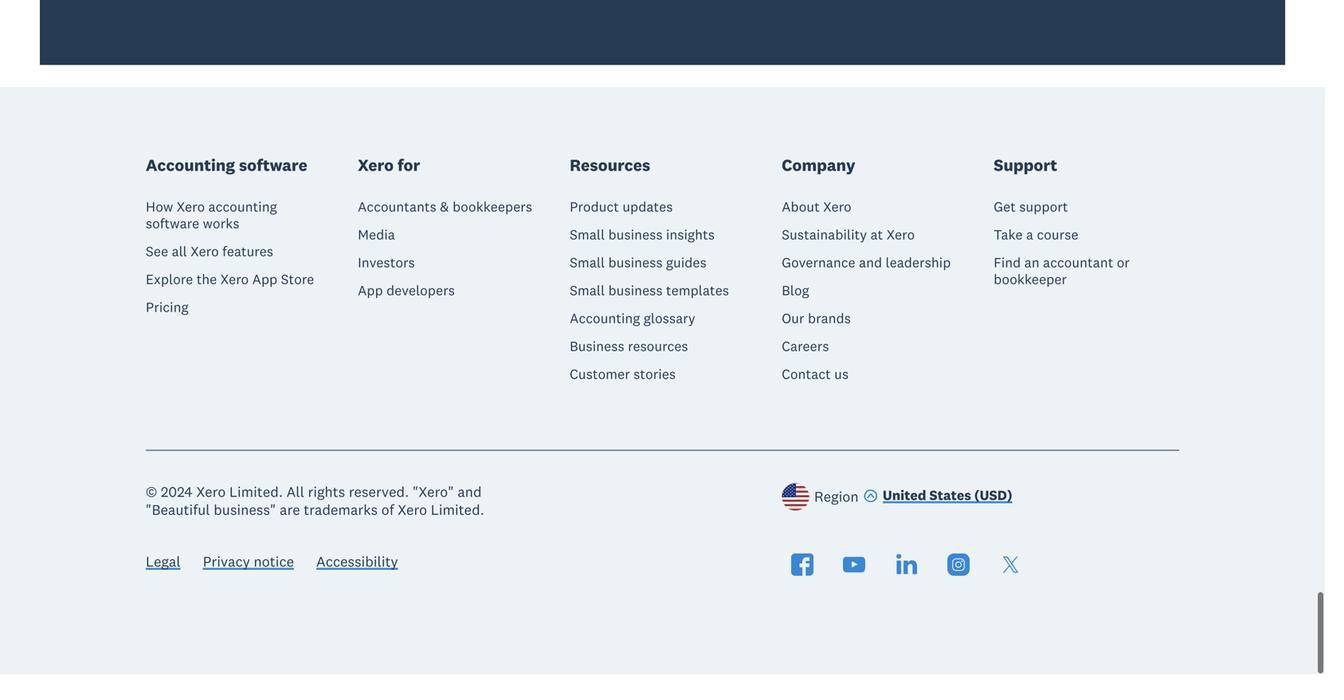 Task type: locate. For each thing, give the bounding box(es) containing it.
&
[[440, 199, 449, 216]]

get support
[[994, 199, 1069, 216]]

business for templates
[[609, 282, 663, 300]]

get support link
[[994, 199, 1069, 216]]

resources
[[570, 155, 651, 176]]

3 business from the top
[[609, 282, 663, 300]]

region
[[815, 488, 859, 507]]

xero inside how xero accounting software works
[[177, 199, 205, 216]]

xero right the 2024
[[196, 483, 226, 502]]

business
[[570, 338, 625, 355]]

and down at
[[859, 255, 883, 272]]

resources
[[628, 338, 688, 355]]

find
[[994, 255, 1021, 272]]

works
[[203, 216, 240, 233]]

updates
[[623, 199, 673, 216]]

pricing
[[146, 299, 189, 316]]

accounting glossary
[[570, 310, 696, 328]]

2 vertical spatial small
[[570, 282, 605, 300]]

leadership
[[886, 255, 951, 272]]

1 horizontal spatial limited.
[[431, 502, 485, 520]]

company
[[782, 155, 856, 176]]

software inside how xero accounting software works
[[146, 216, 199, 233]]

(usd)
[[975, 487, 1013, 505]]

small for small business insights
[[570, 227, 605, 244]]

careers link
[[782, 338, 829, 355]]

about
[[782, 199, 820, 216]]

pricing link
[[146, 299, 189, 316]]

2 business from the top
[[609, 255, 663, 272]]

0 horizontal spatial accounting
[[146, 155, 235, 176]]

facebook image
[[791, 554, 814, 577]]

0 vertical spatial small
[[570, 227, 605, 244]]

1 business from the top
[[609, 227, 663, 244]]

governance
[[782, 255, 856, 272]]

1 vertical spatial software
[[146, 216, 199, 233]]

1 horizontal spatial app
[[358, 282, 383, 300]]

business for guides
[[609, 255, 663, 272]]

0 vertical spatial business
[[609, 227, 663, 244]]

small for small business templates
[[570, 282, 605, 300]]

1 vertical spatial business
[[609, 255, 663, 272]]

0 horizontal spatial software
[[146, 216, 199, 233]]

and
[[859, 255, 883, 272], [458, 483, 482, 502]]

business resources link
[[570, 338, 688, 355]]

xero up sustainability at xero
[[824, 199, 852, 216]]

small business insights
[[570, 227, 715, 244]]

limited. left 'all'
[[229, 483, 283, 502]]

xero
[[358, 155, 394, 176], [177, 199, 205, 216], [824, 199, 852, 216], [887, 227, 915, 244], [191, 243, 219, 261], [221, 271, 249, 288], [196, 483, 226, 502], [398, 502, 427, 520]]

all
[[172, 243, 187, 261]]

0 horizontal spatial and
[[458, 483, 482, 502]]

software
[[239, 155, 308, 176], [146, 216, 199, 233]]

customer stories link
[[570, 366, 676, 383]]

2 small from the top
[[570, 255, 605, 272]]

all
[[287, 483, 304, 502]]

find an accountant or bookkeeper
[[994, 255, 1130, 288]]

support
[[994, 155, 1058, 176]]

are
[[280, 502, 300, 520]]

legal
[[146, 553, 181, 571]]

sustainability
[[782, 227, 867, 244]]

limited. right of
[[431, 502, 485, 520]]

xero right how
[[177, 199, 205, 216]]

accounting up business
[[570, 310, 640, 328]]

accessibility link
[[316, 553, 398, 575]]

app down features
[[252, 271, 278, 288]]

1 vertical spatial small
[[570, 255, 605, 272]]

software up all
[[146, 216, 199, 233]]

business up the small business guides link
[[609, 227, 663, 244]]

small business templates link
[[570, 282, 729, 300]]

media
[[358, 227, 395, 244]]

app developers
[[358, 282, 455, 300]]

small business guides link
[[570, 255, 707, 272]]

business down small business insights at the top of page
[[609, 255, 663, 272]]

twitter image
[[1000, 554, 1022, 577]]

0 vertical spatial accounting
[[146, 155, 235, 176]]

how xero accounting software works
[[146, 199, 277, 233]]

and right "xero"
[[458, 483, 482, 502]]

0 vertical spatial and
[[859, 255, 883, 272]]

states
[[930, 487, 972, 505]]

business down the small business guides link
[[609, 282, 663, 300]]

united states (usd) button
[[864, 487, 1013, 508]]

notice
[[254, 553, 294, 571]]

small for small business guides
[[570, 255, 605, 272]]

product updates link
[[570, 199, 673, 216]]

app down investors link
[[358, 282, 383, 300]]

about xero
[[782, 199, 852, 216]]

1 vertical spatial accounting
[[570, 310, 640, 328]]

business"
[[214, 502, 276, 520]]

0 vertical spatial software
[[239, 155, 308, 176]]

glossary
[[644, 310, 696, 328]]

software up accounting
[[239, 155, 308, 176]]

small
[[570, 227, 605, 244], [570, 255, 605, 272], [570, 282, 605, 300]]

1 vertical spatial and
[[458, 483, 482, 502]]

our brands link
[[782, 310, 851, 328]]

1 small from the top
[[570, 227, 605, 244]]

insights
[[666, 227, 715, 244]]

brands
[[808, 310, 851, 328]]

accounting glossary link
[[570, 310, 696, 328]]

our
[[782, 310, 805, 328]]

about xero link
[[782, 199, 852, 216]]

for
[[398, 155, 420, 176]]

sustainability at xero
[[782, 227, 915, 244]]

1 horizontal spatial software
[[239, 155, 308, 176]]

contact
[[782, 366, 831, 383]]

2 vertical spatial business
[[609, 282, 663, 300]]

explore
[[146, 271, 193, 288]]

product
[[570, 199, 619, 216]]

at
[[871, 227, 884, 244]]

privacy notice link
[[203, 553, 294, 575]]

find an accountant or bookkeeper link
[[994, 255, 1180, 288]]

see
[[146, 243, 168, 261]]

accounting up how
[[146, 155, 235, 176]]

limited.
[[229, 483, 283, 502], [431, 502, 485, 520]]

product updates
[[570, 199, 673, 216]]

store
[[281, 271, 314, 288]]

1 horizontal spatial accounting
[[570, 310, 640, 328]]

3 small from the top
[[570, 282, 605, 300]]

business
[[609, 227, 663, 244], [609, 255, 663, 272], [609, 282, 663, 300]]

customer stories
[[570, 366, 676, 383]]



Task type: vqa. For each thing, say whether or not it's contained in the screenshot.
21 $
no



Task type: describe. For each thing, give the bounding box(es) containing it.
© 2024 xero limited. all rights reserved. "xero" and "beautiful business" are trademarks of xero limited.
[[146, 483, 485, 520]]

take a course link
[[994, 227, 1079, 244]]

legal link
[[146, 553, 181, 575]]

and inside © 2024 xero limited. all rights reserved. "xero" and "beautiful business" are trademarks of xero limited.
[[458, 483, 482, 502]]

small business guides
[[570, 255, 707, 272]]

linkedin image
[[896, 554, 918, 577]]

accounting for accounting glossary
[[570, 310, 640, 328]]

the current region is united states image
[[782, 484, 810, 512]]

united states (usd)
[[883, 487, 1013, 505]]

accountants
[[358, 199, 437, 216]]

us
[[835, 366, 849, 383]]

1 horizontal spatial and
[[859, 255, 883, 272]]

accountant
[[1044, 255, 1114, 272]]

accountants & bookkeepers
[[358, 199, 533, 216]]

0 horizontal spatial limited.
[[229, 483, 283, 502]]

"xero"
[[413, 483, 454, 502]]

small business templates
[[570, 282, 729, 300]]

business resources
[[570, 338, 688, 355]]

an
[[1025, 255, 1040, 272]]

templates
[[666, 282, 729, 300]]

or
[[1117, 255, 1130, 272]]

app developers link
[[358, 282, 455, 300]]

bookkeeper
[[994, 271, 1067, 288]]

of
[[382, 502, 394, 520]]

investors
[[358, 255, 415, 272]]

small business insights link
[[570, 227, 715, 244]]

trademarks
[[304, 502, 378, 520]]

blog
[[782, 282, 810, 300]]

accounting for accounting software
[[146, 155, 235, 176]]

how xero accounting software works link
[[146, 199, 331, 233]]

explore the xero app store link
[[146, 271, 314, 288]]

take a course
[[994, 227, 1079, 244]]

reserved.
[[349, 483, 409, 502]]

xero right the
[[221, 271, 249, 288]]

governance and leadership link
[[782, 255, 951, 272]]

guides
[[666, 255, 707, 272]]

privacy
[[203, 553, 250, 571]]

xero right all
[[191, 243, 219, 261]]

accounting
[[209, 199, 277, 216]]

united
[[883, 487, 927, 505]]

features
[[222, 243, 273, 261]]

privacy notice
[[203, 553, 294, 571]]

instagram image
[[948, 554, 970, 577]]

bookkeepers
[[453, 199, 533, 216]]

xero right at
[[887, 227, 915, 244]]

rights
[[308, 483, 345, 502]]

media link
[[358, 227, 395, 244]]

accessibility
[[316, 553, 398, 571]]

stories
[[634, 366, 676, 383]]

blog link
[[782, 282, 810, 300]]

take
[[994, 227, 1023, 244]]

accounting software
[[146, 155, 308, 176]]

2024
[[161, 483, 193, 502]]

explore the xero app store
[[146, 271, 314, 288]]

contact us
[[782, 366, 849, 383]]

sustainability at xero link
[[782, 227, 915, 244]]

customer
[[570, 366, 630, 383]]

see all xero features
[[146, 243, 273, 261]]

xero left the for
[[358, 155, 394, 176]]

©
[[146, 483, 157, 502]]

youtube image
[[844, 554, 866, 577]]

support
[[1020, 199, 1069, 216]]

business for insights
[[609, 227, 663, 244]]

0 horizontal spatial app
[[252, 271, 278, 288]]

xero right of
[[398, 502, 427, 520]]

contact us link
[[782, 366, 849, 383]]

careers
[[782, 338, 829, 355]]

governance and leadership
[[782, 255, 951, 272]]

accountants & bookkeepers link
[[358, 199, 533, 216]]

the
[[197, 271, 217, 288]]

a
[[1027, 227, 1034, 244]]

course
[[1037, 227, 1079, 244]]

"beautiful
[[146, 502, 210, 520]]



